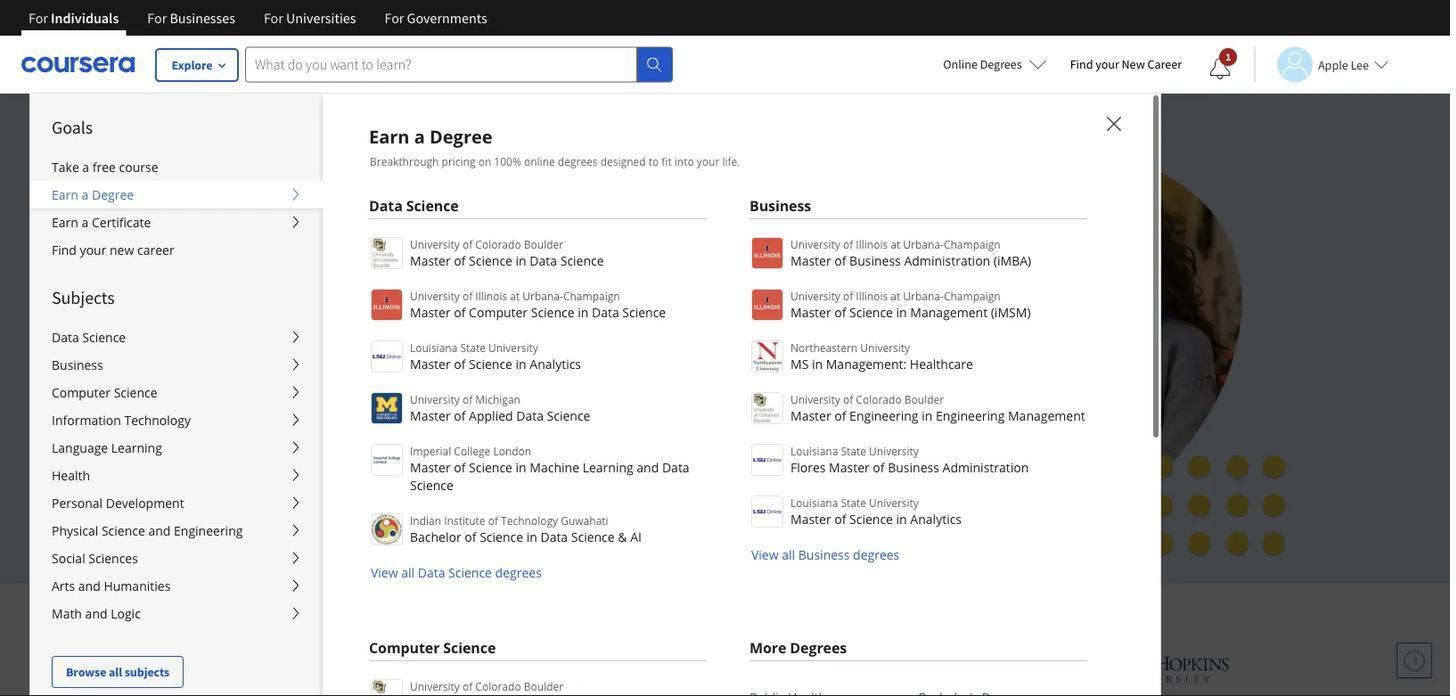 Task type: locate. For each thing, give the bounding box(es) containing it.
0 vertical spatial degrees
[[980, 56, 1022, 72]]

free
[[308, 440, 335, 458]]

0 vertical spatial all
[[782, 546, 795, 563]]

illinois down university of illinois at urbana-champaign master of business administration (imba)
[[856, 288, 888, 303]]

illinois down world-
[[475, 288, 507, 303]]

technology
[[124, 412, 191, 429], [501, 513, 558, 528]]

apple lee button
[[1254, 47, 1389, 82]]

state up view all business degrees
[[841, 495, 866, 510]]

science up machine
[[547, 407, 590, 424]]

on up included
[[708, 250, 731, 277]]

in inside indian institute of technology guwahati bachelor of science in data science & ai
[[526, 528, 537, 545]]

science up northeastern university ms in management: healthcare
[[849, 303, 893, 320]]

your left new
[[80, 242, 106, 258]]

list containing master of business administration (imba)
[[750, 235, 1087, 564]]

0 vertical spatial louisiana
[[410, 340, 458, 355]]

0 vertical spatial state
[[460, 340, 486, 355]]

healthcare
[[910, 355, 973, 372]]

university of colorado boulder master of engineering in engineering management
[[791, 392, 1085, 424]]

university of colorado boulder logo image for master of engineering in engineering management
[[751, 392, 783, 424]]

1 horizontal spatial to
[[649, 154, 659, 168]]

all
[[782, 546, 795, 563], [401, 564, 415, 581], [109, 664, 122, 680]]

champaign inside university of illinois at urbana-champaign master of computer science in data science
[[563, 288, 620, 303]]

0 vertical spatial find
[[1070, 56, 1093, 72]]

champaign up (imba)
[[944, 237, 1001, 251]]

0 vertical spatial on
[[478, 154, 491, 168]]

louisiana down certificate
[[410, 340, 458, 355]]

boulder right duke university image
[[524, 679, 563, 693]]

urbana- down class
[[523, 288, 563, 303]]

champaign inside university of illinois at urbana-champaign master of science in management (imsm)
[[944, 288, 1001, 303]]

view all business degrees
[[751, 546, 900, 563]]

in
[[516, 252, 526, 269], [737, 282, 754, 308], [578, 303, 589, 320], [896, 303, 907, 320], [516, 355, 526, 372], [812, 355, 823, 372], [922, 407, 932, 424], [516, 459, 526, 475], [896, 510, 907, 527], [526, 528, 537, 545]]

louisiana state university master of science in analytics for louisiana state university logo to the top
[[410, 340, 581, 372]]

0 horizontal spatial computer
[[52, 384, 111, 401]]

1 horizontal spatial all
[[401, 564, 415, 581]]

degrees inside 'earn a degree' menu item
[[790, 638, 847, 657]]

for businesses
[[147, 9, 235, 27]]

programs—all
[[519, 282, 648, 308]]

find down earn a certificate
[[52, 242, 77, 258]]

earn down 'earn a degree'
[[52, 214, 78, 231]]

0 horizontal spatial data science
[[52, 329, 126, 346]]

2 vertical spatial boulder
[[524, 679, 563, 693]]

1 vertical spatial louisiana state university logo image
[[751, 444, 783, 476]]

technology inside popup button
[[124, 412, 191, 429]]

earn inside popup button
[[52, 214, 78, 231]]

at up university of illinois at urbana-champaign master of science in management (imsm)
[[891, 237, 900, 251]]

1 horizontal spatial degrees
[[980, 56, 1022, 72]]

louisiana for the bottom louisiana state university logo
[[791, 495, 838, 510]]

1 for from the left
[[29, 9, 48, 27]]

administration down university of colorado boulder master of engineering in engineering management
[[942, 459, 1029, 475]]

find inside explore menu element
[[52, 242, 77, 258]]

northeastern university ms in management: healthcare
[[791, 340, 973, 372]]

a down 'earn a degree'
[[82, 214, 89, 231]]

0 horizontal spatial view
[[371, 564, 398, 581]]

louisiana state university master of science in analytics
[[410, 340, 581, 372], [791, 495, 962, 527]]

1 vertical spatial management
[[1008, 407, 1085, 424]]

browse all subjects button
[[52, 656, 184, 688]]

computer science up information technology
[[52, 384, 157, 401]]

your inside unlimited access to 7,000+ world-class courses, hands-on projects, and job-ready certificate programs—all included in your subscription
[[208, 313, 250, 340]]

view for business
[[751, 546, 779, 563]]

0 horizontal spatial learning
[[111, 439, 162, 456]]

master inside university of illinois at urbana-champaign master of business administration (imba)
[[791, 252, 831, 269]]

0 vertical spatial administration
[[904, 252, 990, 269]]

technology left guwahati
[[501, 513, 558, 528]]

1 horizontal spatial louisiana state university master of science in analytics
[[791, 495, 962, 527]]

2 horizontal spatial degrees
[[853, 546, 900, 563]]

computer
[[469, 303, 528, 320], [52, 384, 111, 401], [369, 638, 440, 657]]

computer science
[[52, 384, 157, 401], [369, 638, 496, 657]]

a inside earn a degree breakthrough pricing on 100% online degrees designed to fit into your life.
[[414, 124, 425, 148]]

a up earn a certificate
[[82, 186, 89, 203]]

1 horizontal spatial degrees
[[558, 154, 598, 168]]

science inside popup button
[[82, 329, 126, 346]]

1 vertical spatial find
[[52, 242, 77, 258]]

courses,
[[564, 250, 640, 277]]

boulder up university of illinois at urbana-champaign master of computer science in data science
[[524, 237, 563, 251]]

degree down take a free course
[[92, 186, 134, 203]]

of inside louisiana state university flores master of business administration
[[873, 459, 885, 475]]

0 horizontal spatial computer science
[[52, 384, 157, 401]]

colorado inside university of colorado boulder master of science in data science
[[475, 237, 521, 251]]

champaign inside university of illinois at urbana-champaign master of business administration (imba)
[[944, 237, 1001, 251]]

flores
[[791, 459, 826, 475]]

0 vertical spatial louisiana state university master of science in analytics
[[410, 340, 581, 372]]

all for data science
[[401, 564, 415, 581]]

0 vertical spatial analytics
[[530, 355, 581, 372]]

in inside the "imperial college london master of science in machine learning and data science"
[[516, 459, 526, 475]]

2 horizontal spatial all
[[782, 546, 795, 563]]

your inside earn a degree breakthrough pricing on 100% online degrees designed to fit into your life.
[[697, 154, 720, 168]]

1 vertical spatial computer science
[[369, 638, 496, 657]]

banner navigation
[[14, 0, 501, 36]]

at down class
[[510, 288, 520, 303]]

at for data science
[[510, 288, 520, 303]]

in up northeastern university ms in management: healthcare
[[896, 303, 907, 320]]

to up ready
[[367, 250, 386, 277]]

earn for earn a certificate
[[52, 214, 78, 231]]

0 vertical spatial colorado
[[475, 237, 521, 251]]

and
[[291, 282, 326, 308], [637, 459, 659, 475], [148, 522, 171, 539], [78, 578, 101, 594], [85, 605, 107, 622]]

colorado inside university of colorado boulder master of engineering in engineering management
[[856, 392, 902, 406]]

university of colorado boulder link
[[369, 677, 707, 696]]

computer science inside 'earn a degree' menu item
[[369, 638, 496, 657]]

1 vertical spatial data science
[[52, 329, 126, 346]]

and inside the "imperial college london master of science in machine learning and data science"
[[637, 459, 659, 475]]

0 vertical spatial management
[[910, 303, 988, 320]]

0 horizontal spatial day
[[282, 440, 305, 458]]

view all data science degrees link
[[369, 564, 542, 581]]

1 vertical spatial colorado
[[856, 392, 902, 406]]

degrees inside earn a degree breakthrough pricing on 100% online degrees designed to fit into your life.
[[558, 154, 598, 168]]

0 horizontal spatial management
[[910, 303, 988, 320]]

1 vertical spatial university of colorado boulder logo image
[[751, 392, 783, 424]]

in inside university of illinois at urbana-champaign master of computer science in data science
[[578, 303, 589, 320]]

1 vertical spatial learning
[[583, 459, 633, 475]]

1 vertical spatial earn
[[52, 186, 78, 203]]

administration inside louisiana state university flores master of business administration
[[942, 459, 1029, 475]]

state
[[460, 340, 486, 355], [841, 443, 866, 458], [841, 495, 866, 510]]

management inside university of colorado boulder master of engineering in engineering management
[[1008, 407, 1085, 424]]

fit
[[662, 154, 672, 168]]

management
[[910, 303, 988, 320], [1008, 407, 1085, 424]]

0 horizontal spatial on
[[478, 154, 491, 168]]

1 vertical spatial day
[[339, 482, 361, 499]]

degree
[[430, 124, 493, 148], [92, 186, 134, 203]]

information technology button
[[30, 406, 323, 434]]

louisiana inside louisiana state university flores master of business administration
[[791, 443, 838, 458]]

0 vertical spatial degrees
[[558, 154, 598, 168]]

illinois
[[856, 237, 888, 251], [475, 288, 507, 303], [856, 288, 888, 303]]

university of illinois at urbana-champaign master of business administration (imba)
[[791, 237, 1031, 269]]

in down london
[[516, 459, 526, 475]]

a inside 'dropdown button'
[[82, 186, 89, 203]]

and up subscription
[[291, 282, 326, 308]]

illinois inside university of illinois at urbana-champaign master of science in management (imsm)
[[856, 288, 888, 303]]

data science inside 'earn a degree' menu item
[[369, 196, 459, 215]]

at inside university of illinois at urbana-champaign master of business administration (imba)
[[891, 237, 900, 251]]

0 horizontal spatial technology
[[124, 412, 191, 429]]

imperial
[[410, 443, 451, 458]]

hec paris image
[[940, 651, 1003, 687]]

science down subjects
[[82, 329, 126, 346]]

1 horizontal spatial technology
[[501, 513, 558, 528]]

science up certificate
[[469, 252, 512, 269]]

science down imperial
[[410, 476, 454, 493]]

sciences
[[89, 550, 138, 567]]

computer science up university of colorado boulder
[[369, 638, 496, 657]]

1 vertical spatial all
[[401, 564, 415, 581]]

for governments
[[385, 9, 487, 27]]

0 vertical spatial data science
[[369, 196, 459, 215]]

business
[[750, 196, 811, 215], [849, 252, 901, 269], [52, 356, 103, 373], [888, 459, 939, 475], [798, 546, 850, 563]]

at down university of illinois at urbana-champaign master of business administration (imba)
[[891, 288, 900, 303]]

management:
[[826, 355, 907, 372]]

0 vertical spatial view
[[751, 546, 779, 563]]

of
[[462, 237, 473, 251], [843, 237, 853, 251], [454, 252, 466, 269], [834, 252, 846, 269], [462, 288, 473, 303], [843, 288, 853, 303], [454, 303, 466, 320], [834, 303, 846, 320], [454, 355, 466, 372], [462, 392, 473, 406], [843, 392, 853, 406], [454, 407, 466, 424], [834, 407, 846, 424], [454, 459, 466, 475], [873, 459, 885, 475], [834, 510, 846, 527], [488, 513, 498, 528], [465, 528, 476, 545], [462, 679, 473, 693]]

on inside earn a degree breakthrough pricing on 100% online degrees designed to fit into your life.
[[478, 154, 491, 168]]

1 horizontal spatial data science
[[369, 196, 459, 215]]

louisiana up 'flores'
[[791, 443, 838, 458]]

1 vertical spatial on
[[708, 250, 731, 277]]

champaign up (imsm)
[[944, 288, 1001, 303]]

2 for from the left
[[147, 9, 167, 27]]

day inside button
[[339, 482, 361, 499]]

university of illinois at urbana-champaign image
[[221, 655, 360, 683]]

university inside university of colorado boulder link
[[410, 679, 460, 693]]

science inside dropdown button
[[114, 384, 157, 401]]

1 horizontal spatial on
[[708, 250, 731, 277]]

0 vertical spatial degree
[[430, 124, 493, 148]]

0 vertical spatial to
[[649, 154, 659, 168]]

indian institute of technology guwahati bachelor of science in data science & ai
[[410, 513, 642, 545]]

in right world-
[[516, 252, 526, 269]]

2 vertical spatial colorado
[[475, 679, 521, 693]]

and left "logic"
[[85, 605, 107, 622]]

degree up pricing
[[430, 124, 493, 148]]

1 horizontal spatial day
[[339, 482, 361, 499]]

for for individuals
[[29, 9, 48, 27]]

analytics down louisiana state university flores master of business administration
[[910, 510, 962, 527]]

university inside university of illinois at urbana-champaign master of business administration (imba)
[[791, 237, 840, 251]]

earn down 'take' at the top
[[52, 186, 78, 203]]

development
[[106, 495, 184, 512]]

your down projects,
[[208, 313, 250, 340]]

urbana- up university of illinois at urbana-champaign master of science in management (imsm)
[[903, 237, 944, 251]]

urbana- inside university of illinois at urbana-champaign master of science in management (imsm)
[[903, 288, 944, 303]]

london
[[493, 443, 531, 458]]

college
[[454, 443, 490, 458]]

in right included
[[737, 282, 754, 308]]

engineering down personal development dropdown button on the bottom
[[174, 522, 243, 539]]

online
[[524, 154, 555, 168]]

for
[[29, 9, 48, 27], [147, 9, 167, 27], [264, 9, 283, 27], [385, 9, 404, 27]]

a up breakthrough
[[414, 124, 425, 148]]

2 vertical spatial all
[[109, 664, 122, 680]]

at inside university of illinois at urbana-champaign master of science in management (imsm)
[[891, 288, 900, 303]]

1 vertical spatial technology
[[501, 513, 558, 528]]

degrees
[[980, 56, 1022, 72], [790, 638, 847, 657]]

4 for from the left
[[385, 9, 404, 27]]

illinois up university of illinois at urbana-champaign master of science in management (imsm)
[[856, 237, 888, 251]]

math and logic button
[[30, 600, 323, 627]]

0 vertical spatial computer science
[[52, 384, 157, 401]]

michigan
[[475, 392, 520, 406]]

and down development on the left
[[148, 522, 171, 539]]

1 vertical spatial louisiana state university master of science in analytics
[[791, 495, 962, 527]]

2 vertical spatial university of colorado boulder logo image
[[371, 679, 403, 696]]

computer science inside dropdown button
[[52, 384, 157, 401]]

and up ai at left bottom
[[637, 459, 659, 475]]

urbana- inside university of illinois at urbana-champaign master of business administration (imba)
[[903, 237, 944, 251]]

illinois for data science
[[475, 288, 507, 303]]

1 horizontal spatial learning
[[583, 459, 633, 475]]

university of colorado boulder logo image
[[371, 237, 403, 269], [751, 392, 783, 424], [371, 679, 403, 696]]

day left free
[[282, 440, 305, 458]]

1 vertical spatial louisiana
[[791, 443, 838, 458]]

learning right machine
[[583, 459, 633, 475]]

2 vertical spatial computer
[[369, 638, 440, 657]]

learning inside the "imperial college london master of science in machine learning and data science"
[[583, 459, 633, 475]]

for universities
[[264, 9, 356, 27]]

0 vertical spatial learning
[[111, 439, 162, 456]]

a left free
[[82, 159, 89, 176]]

on inside unlimited access to 7,000+ world-class courses, hands-on projects, and job-ready certificate programs—all included in your subscription
[[708, 250, 731, 277]]

degrees right online
[[980, 56, 1022, 72]]

in down 'courses,'
[[578, 303, 589, 320]]

to left fit
[[649, 154, 659, 168]]

2 vertical spatial louisiana
[[791, 495, 838, 510]]

louisiana state university master of science in analytics down louisiana state university flores master of business administration
[[791, 495, 962, 527]]

analytics down university of illinois at urbana-champaign master of computer science in data science
[[530, 355, 581, 372]]

university inside louisiana state university flores master of business administration
[[869, 443, 919, 458]]

physical science and engineering button
[[30, 517, 323, 545]]

None search field
[[245, 47, 673, 82]]

for for governments
[[385, 9, 404, 27]]

earn a degree menu item
[[323, 93, 1450, 696]]

imperial college london master of science in machine learning and data science
[[410, 443, 689, 493]]

list for business
[[750, 235, 1087, 564]]

university of colorado boulder logo image left duke university image
[[371, 679, 403, 696]]

earn a degree
[[52, 186, 134, 203]]

for left universities
[[264, 9, 283, 27]]

computer inside dropdown button
[[52, 384, 111, 401]]

science inside university of illinois at urbana-champaign master of science in management (imsm)
[[849, 303, 893, 320]]

0 horizontal spatial find
[[52, 242, 77, 258]]

engineering down healthcare at the bottom right of the page
[[936, 407, 1005, 424]]

engineering up louisiana state university flores master of business administration
[[849, 407, 918, 424]]

louisiana state university master of science in analytics for the bottom louisiana state university logo
[[791, 495, 962, 527]]

2 horizontal spatial computer
[[469, 303, 528, 320]]

data science inside data science popup button
[[52, 329, 126, 346]]

science
[[406, 196, 459, 215], [469, 252, 512, 269], [560, 252, 604, 269], [531, 303, 574, 320], [622, 303, 666, 320], [849, 303, 893, 320], [82, 329, 126, 346], [469, 355, 512, 372], [114, 384, 157, 401], [547, 407, 590, 424], [469, 459, 512, 475], [410, 476, 454, 493], [849, 510, 893, 527], [102, 522, 145, 539], [480, 528, 523, 545], [571, 528, 615, 545], [448, 564, 492, 581], [443, 638, 496, 657]]

7-
[[270, 440, 282, 458]]

state down 'management:'
[[841, 443, 866, 458]]

0 vertical spatial day
[[282, 440, 305, 458]]

0 vertical spatial technology
[[124, 412, 191, 429]]

all for business
[[782, 546, 795, 563]]

1 horizontal spatial management
[[1008, 407, 1085, 424]]

urbana- inside university of illinois at urbana-champaign master of computer science in data science
[[523, 288, 563, 303]]

louisiana state university master of science in analytics up 'michigan'
[[410, 340, 581, 372]]

degrees for more degrees
[[790, 638, 847, 657]]

hands-
[[645, 250, 708, 277]]

university of colorado boulder logo image down northeastern university  logo
[[751, 392, 783, 424]]

science up information technology
[[114, 384, 157, 401]]

arts and humanities
[[52, 578, 171, 594]]

state down certificate
[[460, 340, 486, 355]]

university inside university of illinois at urbana-champaign master of science in management (imsm)
[[791, 288, 840, 303]]

into
[[674, 154, 694, 168]]

1 vertical spatial computer
[[52, 384, 111, 401]]

in down the northeastern
[[812, 355, 823, 372]]

boulder inside university of colorado boulder master of engineering in engineering management
[[904, 392, 944, 406]]

louisiana for louisiana state university logo to the top
[[410, 340, 458, 355]]

1 vertical spatial boulder
[[904, 392, 944, 406]]

in inside unlimited access to 7,000+ world-class courses, hands-on projects, and job-ready certificate programs—all included in your subscription
[[737, 282, 754, 308]]

your left "new"
[[1096, 56, 1119, 72]]

1 vertical spatial analytics
[[910, 510, 962, 527]]

0 horizontal spatial analytics
[[530, 355, 581, 372]]

data
[[369, 196, 403, 215], [530, 252, 557, 269], [592, 303, 619, 320], [52, 329, 79, 346], [516, 407, 544, 424], [662, 459, 689, 475], [540, 528, 568, 545], [418, 564, 445, 581]]

at inside university of illinois at urbana-champaign master of computer science in data science
[[510, 288, 520, 303]]

language
[[52, 439, 108, 456]]

find left "new"
[[1070, 56, 1093, 72]]

2 vertical spatial earn
[[52, 214, 78, 231]]

in up louisiana state university flores master of business administration
[[922, 407, 932, 424]]

(imsm)
[[991, 303, 1031, 320]]

louisiana down 'flores'
[[791, 495, 838, 510]]

university of michigan master of applied data science
[[410, 392, 590, 424]]

a
[[414, 124, 425, 148], [82, 159, 89, 176], [82, 186, 89, 203], [82, 214, 89, 231]]

0 horizontal spatial all
[[109, 664, 122, 680]]

colorado for science
[[475, 237, 521, 251]]

on left 100%
[[478, 154, 491, 168]]

online degrees
[[943, 56, 1022, 72]]

for left businesses
[[147, 9, 167, 27]]

certificate
[[92, 214, 151, 231]]

list for more degrees
[[750, 677, 1087, 696]]

master
[[410, 252, 451, 269], [791, 252, 831, 269], [410, 303, 451, 320], [791, 303, 831, 320], [410, 355, 451, 372], [410, 407, 451, 424], [791, 407, 831, 424], [410, 459, 451, 475], [829, 459, 870, 475], [791, 510, 831, 527]]

degree inside earn a degree breakthrough pricing on 100% online degrees designed to fit into your life.
[[430, 124, 493, 148]]

list containing master of science in data science
[[369, 235, 707, 582]]

close image
[[1102, 112, 1126, 135]]

health button
[[30, 462, 323, 489]]

1 horizontal spatial computer science
[[369, 638, 496, 657]]

louisiana state university logo image left 'flores'
[[751, 444, 783, 476]]

degrees right more
[[790, 638, 847, 657]]

for for universities
[[264, 9, 283, 27]]

find
[[1070, 56, 1093, 72], [52, 242, 77, 258]]

data science down subjects
[[52, 329, 126, 346]]

champaign down 'courses,'
[[563, 288, 620, 303]]

administration
[[904, 252, 990, 269], [942, 459, 1029, 475]]

degree for earn a degree breakthrough pricing on 100% online degrees designed to fit into your life.
[[430, 124, 493, 148]]

1 vertical spatial state
[[841, 443, 866, 458]]

ai
[[630, 528, 642, 545]]

view for data science
[[371, 564, 398, 581]]

1 vertical spatial administration
[[942, 459, 1029, 475]]

louisiana state university logo image
[[371, 340, 403, 373], [751, 444, 783, 476], [751, 496, 783, 528]]

university of illinois at urbana-champaign logo image
[[751, 237, 783, 269], [371, 289, 403, 321], [751, 289, 783, 321]]

science down personal development
[[102, 522, 145, 539]]

data inside the "imperial college london master of science in machine learning and data science"
[[662, 459, 689, 475]]

science down the hands-
[[622, 303, 666, 320]]

1 horizontal spatial find
[[1070, 56, 1093, 72]]

earn inside 'dropdown button'
[[52, 186, 78, 203]]

0 horizontal spatial degrees
[[495, 564, 542, 581]]

1 vertical spatial to
[[367, 250, 386, 277]]

humanities
[[104, 578, 171, 594]]

on
[[478, 154, 491, 168], [708, 250, 731, 277]]

university of colorado boulder logo image up ready
[[371, 237, 403, 269]]

0 horizontal spatial degree
[[92, 186, 134, 203]]

science down institute
[[480, 528, 523, 545]]

universities
[[286, 9, 356, 27]]

earn a degree group
[[29, 93, 1450, 696]]

degree inside 'dropdown button'
[[92, 186, 134, 203]]

1 button
[[1195, 47, 1245, 90]]

science down guwahati
[[571, 528, 615, 545]]

master inside "university of michigan master of applied data science"
[[410, 407, 451, 424]]

1 horizontal spatial degree
[[430, 124, 493, 148]]

1 horizontal spatial engineering
[[849, 407, 918, 424]]

1 vertical spatial view
[[371, 564, 398, 581]]

learning
[[111, 439, 162, 456], [583, 459, 633, 475]]

0 vertical spatial earn
[[369, 124, 410, 148]]

explore menu element
[[30, 94, 323, 688]]

boulder down healthcare at the bottom right of the page
[[904, 392, 944, 406]]

3 for from the left
[[264, 9, 283, 27]]

0 horizontal spatial to
[[367, 250, 386, 277]]

list
[[369, 235, 707, 582], [750, 235, 1087, 564], [750, 677, 1087, 696]]

1 vertical spatial degree
[[92, 186, 134, 203]]

master inside university of illinois at urbana-champaign master of science in management (imsm)
[[791, 303, 831, 320]]

computer inside university of illinois at urbana-champaign master of computer science in data science
[[469, 303, 528, 320]]

2 horizontal spatial engineering
[[936, 407, 1005, 424]]

1 horizontal spatial view
[[751, 546, 779, 563]]

0 vertical spatial computer
[[469, 303, 528, 320]]

earn up breakthrough
[[369, 124, 410, 148]]

in down the "imperial college london master of science in machine learning and data science"
[[526, 528, 537, 545]]

to
[[649, 154, 659, 168], [367, 250, 386, 277]]

1 vertical spatial degrees
[[790, 638, 847, 657]]

illinois inside university of illinois at urbana-champaign master of computer science in data science
[[475, 288, 507, 303]]

earn inside earn a degree breakthrough pricing on 100% online degrees designed to fit into your life.
[[369, 124, 410, 148]]

degrees inside online degrees popup button
[[980, 56, 1022, 72]]

science down bachelor
[[448, 564, 492, 581]]

0 vertical spatial boulder
[[524, 237, 563, 251]]

0 horizontal spatial louisiana state university master of science in analytics
[[410, 340, 581, 372]]

help center image
[[1404, 650, 1425, 671]]

1 horizontal spatial analytics
[[910, 510, 962, 527]]

for left individuals
[[29, 9, 48, 27]]

physical science and engineering
[[52, 522, 243, 539]]

your left life.
[[697, 154, 720, 168]]

1 vertical spatial degrees
[[853, 546, 900, 563]]

boulder inside university of colorado boulder master of science in data science
[[524, 237, 563, 251]]

university inside northeastern university ms in management: healthcare
[[860, 340, 910, 355]]

a inside popup button
[[82, 214, 89, 231]]

urbana- down university of illinois at urbana-champaign master of business administration (imba)
[[903, 288, 944, 303]]

ms
[[791, 355, 809, 372]]

0 horizontal spatial engineering
[[174, 522, 243, 539]]

find for find your new career
[[1070, 56, 1093, 72]]

for left governments
[[385, 9, 404, 27]]

day left "money-"
[[339, 482, 361, 499]]

learning down information technology
[[111, 439, 162, 456]]

0 horizontal spatial degrees
[[790, 638, 847, 657]]

earn a degree button
[[30, 181, 323, 209]]

administration up university of illinois at urbana-champaign master of science in management (imsm)
[[904, 252, 990, 269]]

0 vertical spatial university of colorado boulder logo image
[[371, 237, 403, 269]]

louisiana state university logo image up university of michigan logo
[[371, 340, 403, 373]]



Task type: describe. For each thing, give the bounding box(es) containing it.
boulder for engineering
[[904, 392, 944, 406]]

urbana- for data science
[[523, 288, 563, 303]]

subjects
[[52, 287, 115, 309]]

science down college
[[469, 459, 512, 475]]

/year
[[253, 482, 286, 499]]

governments
[[407, 9, 487, 27]]

personal development
[[52, 495, 184, 512]]

science up university of colorado boulder
[[443, 638, 496, 657]]

louisiana state university flores master of business administration
[[791, 443, 1029, 475]]

machine
[[530, 459, 579, 475]]

in inside university of illinois at urbana-champaign master of science in management (imsm)
[[896, 303, 907, 320]]

northeastern
[[791, 340, 858, 355]]

to inside unlimited access to 7,000+ world-class courses, hands-on projects, and job-ready certificate programs—all included in your subscription
[[367, 250, 386, 277]]

analytics for louisiana state university logo to the top
[[530, 355, 581, 372]]

technology inside indian institute of technology guwahati bachelor of science in data science & ai
[[501, 513, 558, 528]]

explore
[[172, 57, 213, 73]]

earn a certificate button
[[30, 209, 323, 236]]

find for find your new career
[[52, 242, 77, 258]]

apple
[[1318, 57, 1348, 73]]

in down louisiana state university flores master of business administration
[[896, 510, 907, 527]]

new
[[1122, 56, 1145, 72]]

7,000+
[[391, 250, 452, 277]]

data inside indian institute of technology guwahati bachelor of science in data science & ai
[[540, 528, 568, 545]]

math
[[52, 605, 82, 622]]

a for earn a certificate
[[82, 214, 89, 231]]

trial
[[338, 440, 366, 458]]

university of colorado boulder logo image for master of science in data science
[[371, 237, 403, 269]]

with
[[289, 482, 317, 499]]

boulder for data
[[524, 237, 563, 251]]

computer science button
[[30, 379, 323, 406]]

illinois inside university of illinois at urbana-champaign master of business administration (imba)
[[856, 237, 888, 251]]

(imba)
[[994, 252, 1031, 269]]

find your new career
[[52, 242, 174, 258]]

social sciences
[[52, 550, 138, 567]]

math and logic
[[52, 605, 141, 622]]

arts and humanities button
[[30, 572, 323, 600]]

data inside university of illinois at urbana-champaign master of computer science in data science
[[592, 303, 619, 320]]

university of colorado boulder logo image inside university of colorado boulder link
[[371, 679, 403, 696]]

2 vertical spatial louisiana state university logo image
[[751, 496, 783, 528]]

a for take a free course
[[82, 159, 89, 176]]

university inside "university of michigan master of applied data science"
[[410, 392, 460, 406]]

colorado for engineering
[[856, 392, 902, 406]]

&
[[618, 528, 627, 545]]

show notifications image
[[1209, 58, 1231, 79]]

champaign for business
[[944, 288, 1001, 303]]

subscription
[[255, 313, 368, 340]]

science inside 'popup button'
[[102, 522, 145, 539]]

career
[[1147, 56, 1182, 72]]

imperial college london logo image
[[371, 444, 403, 476]]

social sciences button
[[30, 545, 323, 572]]

data inside popup button
[[52, 329, 79, 346]]

breakthrough
[[370, 154, 439, 168]]

university of michigan image
[[711, 644, 758, 693]]

class
[[515, 250, 559, 277]]

data inside university of colorado boulder master of science in data science
[[530, 252, 557, 269]]

designed
[[600, 154, 646, 168]]

guwahati
[[561, 513, 608, 528]]

free
[[92, 159, 116, 176]]

master inside louisiana state university flores master of business administration
[[829, 459, 870, 475]]

health
[[52, 467, 90, 484]]

0 vertical spatial louisiana state university logo image
[[371, 340, 403, 373]]

urbana- for business
[[903, 288, 944, 303]]

data inside "university of michigan master of applied data science"
[[516, 407, 544, 424]]

university of michigan logo image
[[371, 392, 403, 424]]

degrees for online degrees
[[980, 56, 1022, 72]]

personal development button
[[30, 489, 323, 517]]

What do you want to learn? text field
[[245, 47, 637, 82]]

coursera image
[[21, 50, 135, 79]]

individuals
[[51, 9, 119, 27]]

and inside physical science and engineering 'popup button'
[[148, 522, 171, 539]]

course
[[119, 159, 158, 176]]

online degrees button
[[929, 45, 1061, 84]]

duke university image
[[417, 652, 500, 681]]

university inside university of illinois at urbana-champaign master of computer science in data science
[[410, 288, 460, 303]]

money-
[[365, 482, 411, 499]]

access
[[303, 250, 362, 277]]

earn for earn a degree breakthrough pricing on 100% online degrees designed to fit into your life.
[[369, 124, 410, 148]]

boulder inside university of colorado boulder link
[[524, 679, 563, 693]]

science up 'michigan'
[[469, 355, 512, 372]]

administration inside university of illinois at urbana-champaign master of business administration (imba)
[[904, 252, 990, 269]]

world-
[[457, 250, 515, 277]]

start
[[237, 440, 268, 458]]

more
[[750, 638, 786, 657]]

engineering inside 'popup button'
[[174, 522, 243, 539]]

back
[[411, 482, 441, 499]]

guarantee
[[444, 482, 509, 499]]

personal
[[52, 495, 103, 512]]

find your new career
[[1070, 56, 1182, 72]]

take a free course link
[[30, 153, 323, 181]]

applied
[[469, 407, 513, 424]]

ready
[[367, 282, 418, 308]]

business inside university of illinois at urbana-champaign master of business administration (imba)
[[849, 252, 901, 269]]

at for business
[[891, 288, 900, 303]]

university of illinois at urbana-champaign logo image for data science
[[371, 289, 403, 321]]

institute
[[444, 513, 485, 528]]

arts
[[52, 578, 75, 594]]

in inside university of colorado boulder master of engineering in engineering management
[[922, 407, 932, 424]]

to inside earn a degree breakthrough pricing on 100% online degrees designed to fit into your life.
[[649, 154, 659, 168]]

/year with 14-day money-back guarantee button
[[208, 481, 509, 500]]

in up 'michigan'
[[516, 355, 526, 372]]

2 vertical spatial state
[[841, 495, 866, 510]]

explore button
[[156, 49, 238, 81]]

100%
[[494, 154, 521, 168]]

science up view all business degrees
[[849, 510, 893, 527]]

day inside button
[[282, 440, 305, 458]]

cancel
[[283, 399, 323, 416]]

master inside the "imperial college london master of science in machine learning and data science"
[[410, 459, 451, 475]]

business inside dropdown button
[[52, 356, 103, 373]]

northeastern university  logo image
[[751, 340, 783, 373]]

university inside university of colorado boulder master of engineering in engineering management
[[791, 392, 840, 406]]

a for earn a degree
[[82, 186, 89, 203]]

goals
[[52, 116, 93, 139]]

state inside louisiana state university flores master of business administration
[[841, 443, 866, 458]]

in inside university of colorado boulder master of science in data science
[[516, 252, 526, 269]]

/month,
[[229, 399, 280, 416]]

unlimited access to 7,000+ world-class courses, hands-on projects, and job-ready certificate programs—all included in your subscription
[[208, 250, 754, 340]]

job-
[[331, 282, 367, 308]]

for for businesses
[[147, 9, 167, 27]]

johns hopkins university image
[[1060, 652, 1229, 685]]

included
[[653, 282, 732, 308]]

projects,
[[208, 282, 286, 308]]

master inside university of colorado boulder master of engineering in engineering management
[[791, 407, 831, 424]]

science down class
[[531, 303, 574, 320]]

/month, cancel anytime
[[229, 399, 378, 416]]

list for data science
[[369, 235, 707, 582]]

university of illinois at urbana-champaign master of science in management (imsm)
[[791, 288, 1031, 320]]

lee
[[1351, 57, 1369, 73]]

take
[[52, 159, 79, 176]]

master inside university of colorado boulder master of science in data science
[[410, 252, 451, 269]]

14-
[[321, 482, 339, 499]]

indian institute of technology guwahati logo image
[[371, 513, 403, 545]]

learning inside dropdown button
[[111, 439, 162, 456]]

analytics for the bottom louisiana state university logo
[[910, 510, 962, 527]]

university inside university of colorado boulder master of science in data science
[[410, 237, 460, 251]]

management inside university of illinois at urbana-champaign master of science in management (imsm)
[[910, 303, 988, 320]]

business inside louisiana state university flores master of business administration
[[888, 459, 939, 475]]

and inside math and logic popup button
[[85, 605, 107, 622]]

your inside explore menu element
[[80, 242, 106, 258]]

in inside northeastern university ms in management: healthcare
[[812, 355, 823, 372]]

louisiana for louisiana state university logo to the middle
[[791, 443, 838, 458]]

language learning button
[[30, 434, 323, 462]]

degree for earn a degree
[[92, 186, 134, 203]]

sas image
[[815, 655, 883, 683]]

life.
[[722, 154, 740, 168]]

a for earn a degree breakthrough pricing on 100% online degrees designed to fit into your life.
[[414, 124, 425, 148]]

master inside university of illinois at urbana-champaign master of computer science in data science
[[410, 303, 451, 320]]

coursera plus image
[[208, 167, 480, 194]]

google image
[[557, 652, 654, 685]]

university of colorado boulder
[[410, 679, 563, 693]]

find your new career link
[[1061, 53, 1191, 76]]

business button
[[30, 351, 323, 379]]

earn for earn a degree
[[52, 186, 78, 203]]

find your new career link
[[30, 236, 323, 264]]

champaign for data science
[[563, 288, 620, 303]]

view all business degrees link
[[750, 546, 900, 563]]

all inside button
[[109, 664, 122, 680]]

and inside arts and humanities popup button
[[78, 578, 101, 594]]

anytime
[[326, 399, 378, 416]]

science up programs—all
[[560, 252, 604, 269]]

and inside unlimited access to 7,000+ world-class courses, hands-on projects, and job-ready certificate programs—all included in your subscription
[[291, 282, 326, 308]]

start 7-day free trial button
[[208, 428, 394, 471]]

university of colorado boulder master of science in data science
[[410, 237, 604, 269]]

1 horizontal spatial computer
[[369, 638, 440, 657]]

businesses
[[170, 9, 235, 27]]

indian
[[410, 513, 441, 528]]

browse
[[66, 664, 106, 680]]

information technology
[[52, 412, 191, 429]]

illinois for business
[[856, 288, 888, 303]]

science down pricing
[[406, 196, 459, 215]]

physical
[[52, 522, 98, 539]]

online
[[943, 56, 978, 72]]

university of illinois at urbana-champaign logo image for business
[[751, 289, 783, 321]]

language learning
[[52, 439, 162, 456]]

science inside "university of michigan master of applied data science"
[[547, 407, 590, 424]]

subjects
[[125, 664, 169, 680]]

2 vertical spatial degrees
[[495, 564, 542, 581]]

of inside the "imperial college london master of science in machine learning and data science"
[[454, 459, 466, 475]]



Task type: vqa. For each thing, say whether or not it's contained in the screenshot.
'Successful'
no



